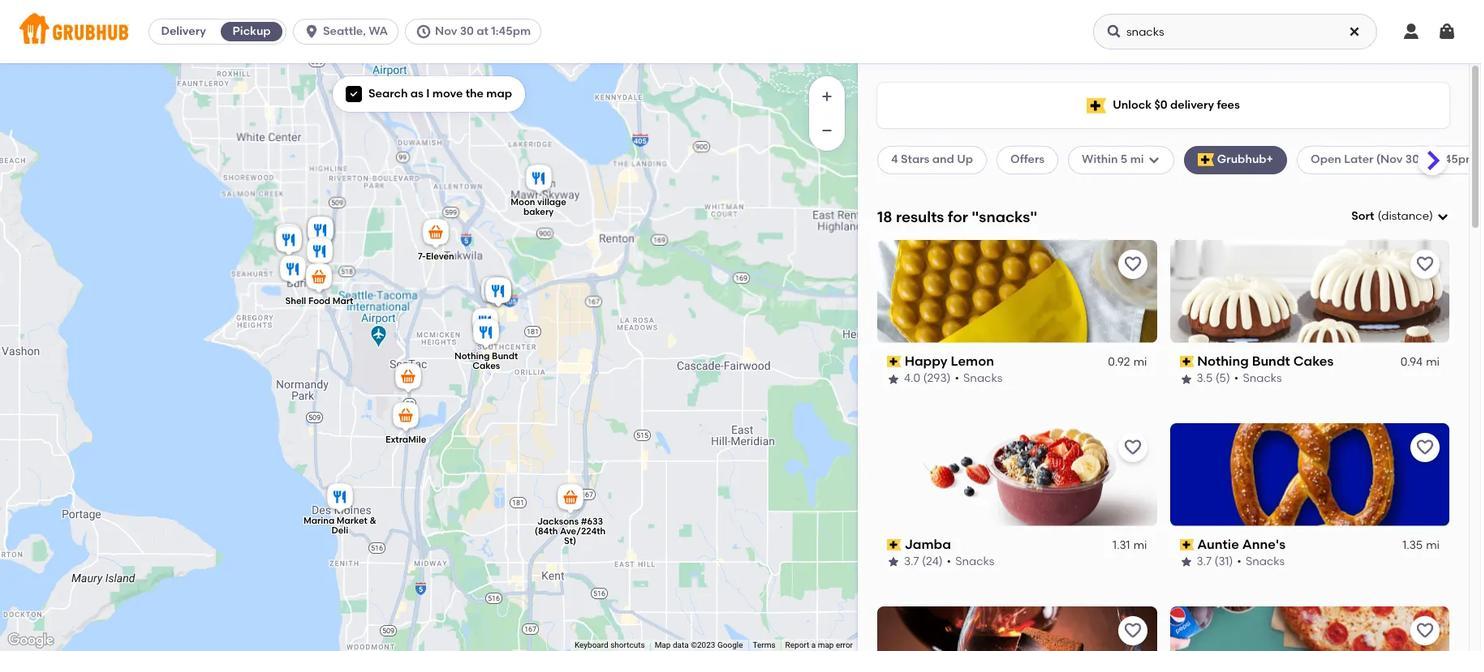 Task type: describe. For each thing, give the bounding box(es) containing it.
snacks for jamba
[[956, 555, 995, 569]]

open later (nov 30 at 1:45pm)
[[1311, 153, 1481, 167]]

4
[[891, 153, 898, 167]]

• snacks for auntie anne's
[[1237, 555, 1285, 569]]

7 eleven image
[[419, 216, 452, 252]]

fees
[[1217, 98, 1240, 112]]

google image
[[4, 631, 58, 652]]

open
[[1311, 153, 1342, 167]]

star icon image for happy lemon
[[887, 373, 900, 386]]

i
[[426, 87, 430, 101]]

moon village bakery image
[[522, 162, 555, 198]]

snacks for auntie anne's
[[1246, 555, 1285, 569]]

• snacks for happy lemon
[[955, 372, 1003, 386]]

• for auntie anne's
[[1237, 555, 1242, 569]]

ave/224th
[[560, 526, 605, 537]]

3.7 for auntie anne's
[[1197, 555, 1212, 569]]

$0
[[1155, 98, 1168, 112]]

eleven
[[426, 251, 454, 261]]

food
[[308, 296, 330, 306]]

1 horizontal spatial svg image
[[1106, 24, 1123, 40]]

sea tac marathon image
[[392, 361, 424, 397]]

unlock
[[1113, 98, 1152, 112]]

"snacks"
[[972, 207, 1038, 226]]

deli
[[331, 525, 348, 536]]

anne's
[[1243, 537, 1286, 553]]

mi right 5
[[1130, 153, 1144, 167]]

delivery
[[161, 24, 206, 38]]

terms link
[[753, 641, 776, 650]]

tacos el hass image
[[272, 224, 305, 259]]

1.31 mi
[[1113, 539, 1147, 553]]

moon
[[510, 197, 535, 207]]

3.7 (24)
[[904, 555, 943, 569]]

jacksons #633 (84th ave/224th st) image
[[554, 482, 586, 517]]

nov
[[435, 24, 457, 38]]

royce' washington - westfield southcenter mall logo image
[[877, 607, 1157, 652]]

pierro bakery image
[[303, 235, 336, 271]]

30 inside button
[[460, 24, 474, 38]]

(31)
[[1215, 555, 1233, 569]]

for
[[948, 207, 968, 226]]

svg image inside nov 30 at 1:45pm button
[[416, 24, 432, 40]]

marina market & deli
[[303, 516, 376, 536]]

mart
[[332, 296, 353, 306]]

mi for lemon
[[1134, 356, 1147, 369]]

(5)
[[1216, 372, 1230, 386]]

4.0 (293)
[[904, 372, 951, 386]]

pickup
[[233, 24, 271, 38]]

1 horizontal spatial 30
[[1406, 153, 1420, 167]]

data
[[673, 641, 689, 650]]

report a map error
[[785, 641, 853, 650]]

1 horizontal spatial cakes
[[1294, 354, 1334, 369]]

save this restaurant image for nothing bundt cakes
[[1416, 255, 1435, 274]]

happy lemon image
[[469, 306, 501, 341]]

cakes inside nothing bundt cakes
[[472, 361, 500, 371]]

&
[[369, 516, 376, 526]]

mi for anne's
[[1426, 539, 1440, 553]]

• for jamba
[[947, 555, 951, 569]]

map
[[655, 641, 671, 650]]

antojitos michalisco 1st ave image
[[304, 214, 336, 250]]

(293)
[[923, 372, 951, 386]]

1:45pm)
[[1437, 153, 1481, 167]]

1 horizontal spatial nothing bundt cakes
[[1197, 354, 1334, 369]]

dairy queen image
[[272, 221, 304, 257]]

save this restaurant image for happy lemon
[[1123, 255, 1143, 274]]

mawadda cafe image
[[304, 214, 336, 250]]

1 horizontal spatial bundt
[[1252, 354, 1291, 369]]

within
[[1082, 153, 1118, 167]]

as
[[411, 87, 424, 101]]

• snacks for nothing bundt cakes
[[1235, 372, 1282, 386]]

star icon image for auntie anne's
[[1180, 556, 1193, 569]]

18
[[877, 207, 893, 226]]

save this restaurant image for auntie anne's logo
[[1416, 438, 1435, 458]]

(nov
[[1377, 153, 1403, 167]]

svg image inside field
[[1437, 210, 1450, 223]]

• snacks for jamba
[[947, 555, 995, 569]]

nothing bundt cakes inside map region
[[454, 351, 518, 371]]

0.92
[[1108, 356, 1130, 369]]

marina market & deli image
[[323, 481, 356, 517]]

• for happy lemon
[[955, 372, 959, 386]]

report a map error link
[[785, 641, 853, 650]]

auntie anne's logo image
[[1170, 423, 1450, 527]]

moon village bakery
[[510, 197, 566, 217]]

st)
[[564, 536, 576, 546]]

grubhub+
[[1217, 153, 1274, 167]]

7-eleven
[[418, 251, 454, 261]]

keyboard shortcuts button
[[575, 641, 645, 652]]

shortcuts
[[611, 641, 645, 650]]

3.7 for jamba
[[904, 555, 919, 569]]

#633
[[581, 516, 603, 527]]

and
[[933, 153, 954, 167]]

)
[[1429, 209, 1434, 223]]

search as i move the map
[[369, 87, 512, 101]]

main navigation navigation
[[0, 0, 1481, 63]]

3.5 (5)
[[1197, 372, 1230, 386]]

distance
[[1382, 209, 1429, 223]]

royce' washington - westfield southcenter mall image
[[482, 275, 514, 310]]

a
[[812, 641, 816, 650]]

wa
[[369, 24, 388, 38]]

offers
[[1011, 153, 1045, 167]]

snacks for happy lemon
[[964, 372, 1003, 386]]

delivery button
[[149, 19, 218, 45]]

auntie anne's
[[1197, 537, 1286, 553]]

(24)
[[922, 555, 943, 569]]

within 5 mi
[[1082, 153, 1144, 167]]

save this restaurant image for 7-eleven logo
[[1416, 621, 1435, 641]]

map region
[[0, 0, 918, 652]]



Task type: vqa. For each thing, say whether or not it's contained in the screenshot.
Address and phone at the top left of page
no



Task type: locate. For each thing, give the bounding box(es) containing it.
happy
[[905, 354, 948, 369]]

subscription pass image right '0.92 mi'
[[1180, 356, 1194, 368]]

0 horizontal spatial subscription pass image
[[887, 356, 902, 368]]

4 stars and up
[[891, 153, 973, 167]]

0 horizontal spatial svg image
[[349, 89, 359, 99]]

nothing
[[454, 351, 489, 362], [1197, 354, 1249, 369]]

star icon image for nothing bundt cakes
[[1180, 373, 1193, 386]]

subscription pass image for happy lemon
[[887, 356, 902, 368]]

nothing bundt cakes logo image
[[1170, 240, 1450, 343]]

grubhub plus flag logo image for unlock $0 delivery fees
[[1087, 98, 1107, 113]]

delivery
[[1170, 98, 1214, 112]]

move
[[432, 87, 463, 101]]

18 results for "snacks"
[[877, 207, 1038, 226]]

at left "1:45pm"
[[477, 24, 489, 38]]

cakes down nothing bundt cakes logo
[[1294, 354, 1334, 369]]

ronnie's market image
[[276, 253, 309, 289]]

sort ( distance )
[[1352, 209, 1434, 223]]

• right (5)
[[1235, 372, 1239, 386]]

save this restaurant button for nothing bundt cakes
[[1411, 250, 1440, 279]]

search
[[369, 87, 408, 101]]

cakes
[[1294, 354, 1334, 369], [472, 361, 500, 371]]

• right (31)
[[1237, 555, 1242, 569]]

unlock $0 delivery fees
[[1113, 98, 1240, 112]]

grubhub plus flag logo image left unlock in the right of the page
[[1087, 98, 1107, 113]]

• snacks down anne's
[[1237, 555, 1285, 569]]

snacks right (5)
[[1243, 372, 1282, 386]]

0 horizontal spatial nothing bundt cakes
[[454, 351, 518, 371]]

nov 30 at 1:45pm button
[[405, 19, 548, 45]]

snacks for nothing bundt cakes
[[1243, 372, 1282, 386]]

mi right the '1.35' on the bottom
[[1426, 539, 1440, 553]]

0.94
[[1401, 356, 1423, 369]]

nothing bundt cakes image
[[470, 316, 502, 352]]

star icon image left 3.5
[[1180, 373, 1193, 386]]

save this restaurant image
[[1123, 255, 1143, 274], [1416, 255, 1435, 274]]

map data ©2023 google
[[655, 641, 743, 650]]

•
[[955, 372, 959, 386], [1235, 372, 1239, 386], [947, 555, 951, 569], [1237, 555, 1242, 569]]

seattle, wa button
[[293, 19, 405, 45]]

star icon image left 3.7 (31)
[[1180, 556, 1193, 569]]

the
[[466, 87, 484, 101]]

jacksons
[[537, 516, 578, 527]]

jamba
[[905, 537, 951, 553]]

up
[[957, 153, 973, 167]]

1 vertical spatial at
[[1422, 153, 1434, 167]]

30
[[460, 24, 474, 38], [1406, 153, 1420, 167]]

subscription pass image for nothing bundt cakes
[[1180, 356, 1194, 368]]

• snacks right (5)
[[1235, 372, 1282, 386]]

0 horizontal spatial grubhub plus flag logo image
[[1087, 98, 1107, 113]]

star icon image for jamba
[[887, 556, 900, 569]]

30 right (nov
[[1406, 153, 1420, 167]]

none field containing sort
[[1352, 209, 1450, 225]]

jamba image
[[478, 274, 510, 310]]

7-eleven logo image
[[1170, 607, 1450, 652]]

shell food mart
[[285, 296, 353, 306]]

grubhub plus flag logo image
[[1087, 98, 1107, 113], [1198, 154, 1214, 167]]

sort
[[1352, 209, 1375, 223]]

• snacks right (24)
[[947, 555, 995, 569]]

grubhub plus flag logo image for grubhub+
[[1198, 154, 1214, 167]]

plus icon image
[[819, 88, 835, 105]]

subscription pass image for jamba
[[887, 540, 902, 551]]

svg image inside seattle, wa button
[[304, 24, 320, 40]]

save this restaurant button for jamba
[[1118, 433, 1147, 462]]

village
[[537, 197, 566, 207]]

nothing bundt cakes up (5)
[[1197, 354, 1334, 369]]

(84th
[[534, 526, 558, 537]]

map right a
[[818, 641, 834, 650]]

2 subscription pass image from the left
[[1180, 356, 1194, 368]]

1 horizontal spatial save this restaurant image
[[1416, 255, 1435, 274]]

shell food mart image
[[302, 261, 335, 297]]

auntie
[[1197, 537, 1239, 553]]

save this restaurant button
[[1118, 250, 1147, 279], [1411, 250, 1440, 279], [1118, 433, 1147, 462], [1411, 433, 1440, 462], [1118, 617, 1147, 646], [1411, 617, 1440, 646]]

0 vertical spatial grubhub plus flag logo image
[[1087, 98, 1107, 113]]

keyboard
[[575, 641, 609, 650]]

1 horizontal spatial subscription pass image
[[1180, 356, 1194, 368]]

0 vertical spatial map
[[487, 87, 512, 101]]

marina
[[303, 516, 334, 526]]

map
[[487, 87, 512, 101], [818, 641, 834, 650]]

cakes down nothing bundt cakes "icon"
[[472, 361, 500, 371]]

1 horizontal spatial 3.7
[[1197, 555, 1212, 569]]

snacks down lemon
[[964, 372, 1003, 386]]

mi right 0.92
[[1134, 356, 1147, 369]]

0 vertical spatial 30
[[460, 24, 474, 38]]

extramile image
[[389, 400, 422, 435]]

bundt down nothing bundt cakes logo
[[1252, 354, 1291, 369]]

1 vertical spatial 30
[[1406, 153, 1420, 167]]

shell
[[285, 296, 306, 306]]

report
[[785, 641, 810, 650]]

1.35 mi
[[1403, 539, 1440, 553]]

• snacks down lemon
[[955, 372, 1003, 386]]

0 horizontal spatial cakes
[[472, 361, 500, 371]]

1 horizontal spatial nothing
[[1197, 354, 1249, 369]]

at left 1:45pm)
[[1422, 153, 1434, 167]]

nothing bundt cakes down the happy lemon image
[[454, 351, 518, 371]]

1 save this restaurant image from the left
[[1123, 255, 1143, 274]]

3.5
[[1197, 372, 1213, 386]]

1 vertical spatial grubhub plus flag logo image
[[1198, 154, 1214, 167]]

mi right 1.31
[[1134, 539, 1147, 553]]

at inside button
[[477, 24, 489, 38]]

nothing down the happy lemon image
[[454, 351, 489, 362]]

3.7 left (31)
[[1197, 555, 1212, 569]]

©2023
[[691, 641, 716, 650]]

1.35
[[1403, 539, 1423, 553]]

2 save this restaurant image from the left
[[1416, 255, 1435, 274]]

star icon image
[[887, 373, 900, 386], [1180, 373, 1193, 386], [887, 556, 900, 569], [1180, 556, 1193, 569]]

pickup button
[[218, 19, 286, 45]]

nothing inside nothing bundt cakes
[[454, 351, 489, 362]]

1.31
[[1113, 539, 1130, 553]]

0.94 mi
[[1401, 356, 1440, 369]]

later
[[1344, 153, 1374, 167]]

mi
[[1130, 153, 1144, 167], [1134, 356, 1147, 369], [1426, 356, 1440, 369], [1134, 539, 1147, 553], [1426, 539, 1440, 553]]

1 horizontal spatial grubhub plus flag logo image
[[1198, 154, 1214, 167]]

bundt down the happy lemon image
[[492, 351, 518, 362]]

snacks right (24)
[[956, 555, 995, 569]]

1 subscription pass image from the left
[[887, 356, 902, 368]]

seattle, wa
[[323, 24, 388, 38]]

grubhub plus flag logo image left grubhub+
[[1198, 154, 1214, 167]]

0 vertical spatial at
[[477, 24, 489, 38]]

7-
[[418, 251, 426, 261]]

snacks down anne's
[[1246, 555, 1285, 569]]

1 vertical spatial map
[[818, 641, 834, 650]]

save this restaurant button for auntie anne's
[[1411, 433, 1440, 462]]

minus icon image
[[819, 123, 835, 139]]

0 horizontal spatial map
[[487, 87, 512, 101]]

• down happy lemon on the bottom right of the page
[[955, 372, 959, 386]]

error
[[836, 641, 853, 650]]

mi right 0.94
[[1426, 356, 1440, 369]]

1 horizontal spatial map
[[818, 641, 834, 650]]

jamba logo image
[[877, 423, 1157, 527]]

save this restaurant image
[[1123, 438, 1143, 458], [1416, 438, 1435, 458], [1123, 621, 1143, 641], [1416, 621, 1435, 641]]

svg image
[[1402, 22, 1421, 41], [1438, 22, 1457, 41], [304, 24, 320, 40], [416, 24, 432, 40], [1147, 154, 1160, 167], [1437, 210, 1450, 223]]

extramile
[[385, 435, 426, 445]]

save this restaurant image for jamba logo
[[1123, 438, 1143, 458]]

None field
[[1352, 209, 1450, 225]]

0 horizontal spatial 30
[[460, 24, 474, 38]]

1 3.7 from the left
[[904, 555, 919, 569]]

0 horizontal spatial bundt
[[492, 351, 518, 362]]

seattle,
[[323, 24, 366, 38]]

nothing up (5)
[[1197, 354, 1249, 369]]

save this restaurant image for 'royce' washington - westfield southcenter mall logo'
[[1123, 621, 1143, 641]]

3.7
[[904, 555, 919, 569], [1197, 555, 1212, 569]]

subscription pass image
[[887, 540, 902, 551], [1180, 540, 1194, 551]]

happy lemon
[[905, 354, 994, 369]]

save this restaurant button for happy lemon
[[1118, 250, 1147, 279]]

lemon
[[951, 354, 994, 369]]

• right (24)
[[947, 555, 951, 569]]

(
[[1378, 209, 1382, 223]]

market
[[336, 516, 367, 526]]

1 subscription pass image from the left
[[887, 540, 902, 551]]

0 horizontal spatial save this restaurant image
[[1123, 255, 1143, 274]]

subscription pass image left auntie
[[1180, 540, 1194, 551]]

mi for bundt
[[1426, 356, 1440, 369]]

subscription pass image left happy
[[887, 356, 902, 368]]

1:45pm
[[491, 24, 531, 38]]

happy lemon logo image
[[877, 240, 1157, 343]]

nov 30 at 1:45pm
[[435, 24, 531, 38]]

Search for food, convenience, alcohol... search field
[[1093, 14, 1378, 50]]

keyboard shortcuts
[[575, 641, 645, 650]]

google
[[718, 641, 743, 650]]

terms
[[753, 641, 776, 650]]

30 right nov
[[460, 24, 474, 38]]

stars
[[901, 153, 930, 167]]

0 horizontal spatial 3.7
[[904, 555, 919, 569]]

subscription pass image for auntie anne's
[[1180, 540, 1194, 551]]

2 3.7 from the left
[[1197, 555, 1212, 569]]

2 horizontal spatial svg image
[[1348, 25, 1361, 38]]

subscription pass image
[[887, 356, 902, 368], [1180, 356, 1194, 368]]

3.7 (31)
[[1197, 555, 1233, 569]]

0.92 mi
[[1108, 356, 1147, 369]]

subscription pass image left jamba
[[887, 540, 902, 551]]

0 horizontal spatial subscription pass image
[[887, 540, 902, 551]]

auntie anne's image
[[482, 275, 514, 310]]

4.0
[[904, 372, 921, 386]]

1 horizontal spatial subscription pass image
[[1180, 540, 1194, 551]]

3.7 left (24)
[[904, 555, 919, 569]]

bundt
[[492, 351, 518, 362], [1252, 354, 1291, 369]]

• for nothing bundt cakes
[[1235, 372, 1239, 386]]

2 subscription pass image from the left
[[1180, 540, 1194, 551]]

bakery
[[523, 206, 553, 217]]

svg image
[[1106, 24, 1123, 40], [1348, 25, 1361, 38], [349, 89, 359, 99]]

1 horizontal spatial at
[[1422, 153, 1434, 167]]

0 horizontal spatial nothing
[[454, 351, 489, 362]]

jacksons #633 (84th ave/224th st)
[[534, 516, 605, 546]]

0 horizontal spatial at
[[477, 24, 489, 38]]

bundt inside map region
[[492, 351, 518, 362]]

star icon image left the 4.0
[[887, 373, 900, 386]]

at
[[477, 24, 489, 38], [1422, 153, 1434, 167]]

map right the
[[487, 87, 512, 101]]

star icon image left 3.7 (24)
[[887, 556, 900, 569]]



